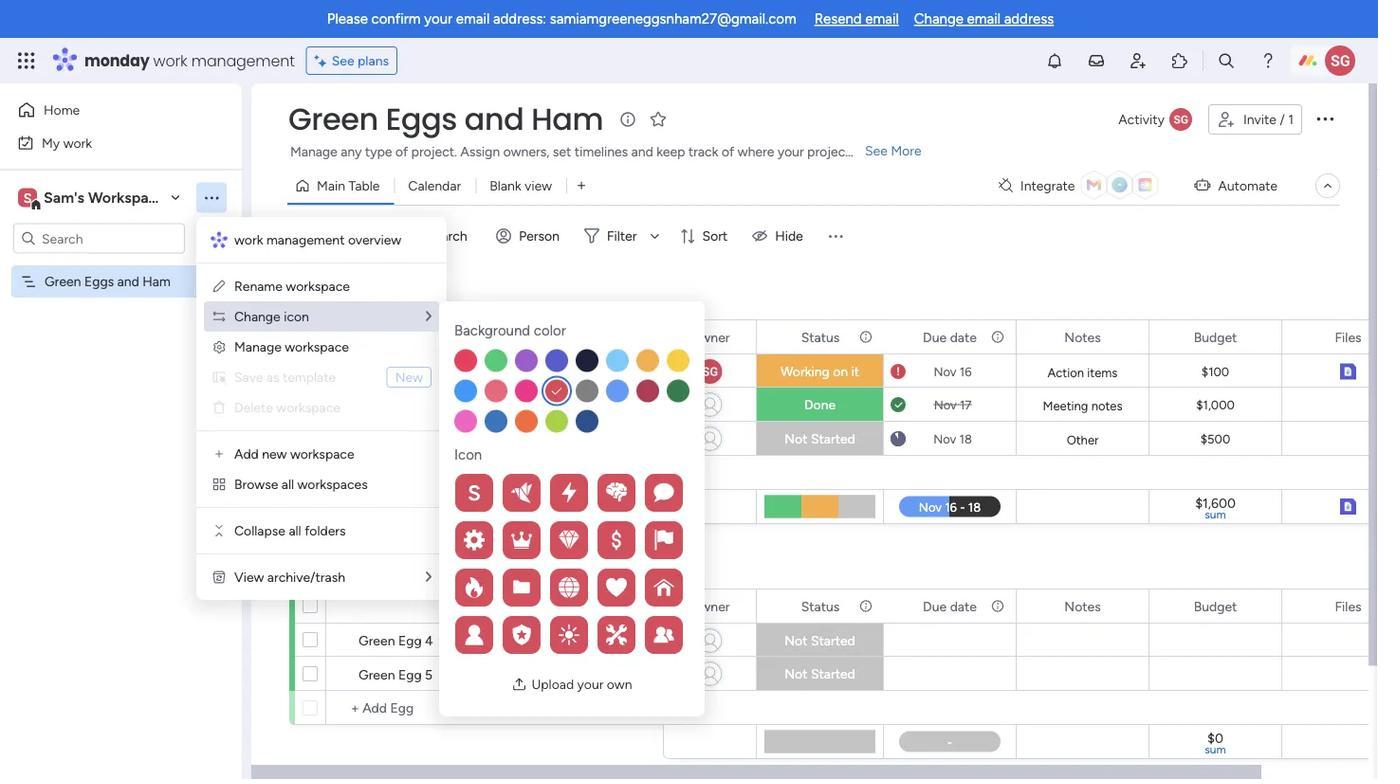 Task type: vqa. For each thing, say whether or not it's contained in the screenshot.
No File icon
yes



Task type: describe. For each thing, give the bounding box(es) containing it.
workspaces
[[298, 477, 368, 493]]

change for change icon
[[234, 309, 281, 325]]

0 vertical spatial management
[[191, 50, 295, 71]]

collapse all folders
[[234, 523, 346, 539]]

your inside button
[[577, 677, 604, 693]]

Search in workspace field
[[40, 228, 158, 250]]

$1,000
[[1197, 398, 1235, 413]]

apps image
[[1171, 51, 1190, 70]]

meeting notes
[[1043, 399, 1123, 414]]

sam's workspace
[[44, 189, 165, 207]]

any
[[341, 144, 362, 160]]

add
[[234, 446, 259, 463]]

workspace for delete workspace
[[276, 400, 341, 416]]

activity
[[1119, 111, 1165, 128]]

1 status field from the top
[[797, 327, 845, 348]]

3 not from the top
[[785, 667, 808, 683]]

new
[[262, 446, 287, 463]]

confirm
[[372, 10, 421, 28]]

$0
[[1208, 731, 1224, 747]]

Next month field
[[322, 558, 431, 583]]

2 files field from the top
[[1331, 596, 1367, 617]]

inbox image
[[1087, 51, 1106, 70]]

automate
[[1219, 178, 1278, 194]]

2 not from the top
[[785, 633, 808, 649]]

green up any
[[288, 98, 378, 140]]

work for monday
[[153, 50, 187, 71]]

timelines
[[575, 144, 628, 160]]

it
[[852, 364, 860, 380]]

invite / 1
[[1244, 111, 1294, 128]]

dapulse integrations image
[[999, 179, 1013, 193]]

on
[[833, 364, 848, 380]]

egg for green egg 5
[[398, 667, 422, 683]]

items
[[1088, 365, 1118, 380]]

$100
[[1202, 365, 1230, 380]]

assign
[[461, 144, 500, 160]]

/
[[1280, 111, 1285, 128]]

see plans button
[[306, 46, 398, 75]]

meeting
[[1043, 399, 1089, 414]]

1 status from the top
[[801, 329, 840, 345]]

upload your own button
[[504, 670, 640, 700]]

manage workspace image
[[212, 340, 227, 355]]

2 owner field from the top
[[686, 596, 735, 617]]

color
[[534, 323, 566, 340]]

invite
[[1244, 111, 1277, 128]]

email for resend email
[[866, 10, 899, 28]]

change email address link
[[914, 10, 1054, 28]]

3
[[425, 432, 432, 448]]

change for change email address
[[914, 10, 964, 28]]

help image
[[1259, 51, 1278, 70]]

see more
[[865, 143, 922, 159]]

please
[[327, 10, 368, 28]]

workspace image
[[18, 187, 37, 208]]

notes
[[1092, 399, 1123, 414]]

upload
[[532, 677, 574, 693]]

address
[[1005, 10, 1054, 28]]

arrow down image
[[644, 225, 667, 248]]

work for my
[[63, 135, 92, 151]]

view
[[525, 178, 552, 194]]

delete
[[234, 400, 273, 416]]

working
[[781, 364, 830, 380]]

eggs inside "list box"
[[84, 274, 114, 290]]

green down green egg 4
[[359, 667, 395, 683]]

manage for manage workspace
[[234, 339, 282, 355]]

due date for 2nd due date field from the top
[[923, 599, 977, 615]]

green down green egg 1 in the top left of the page
[[359, 398, 395, 414]]

person button
[[489, 221, 571, 251]]

sort
[[703, 228, 728, 244]]

new egg
[[295, 228, 350, 244]]

main table
[[317, 178, 380, 194]]

resend
[[815, 10, 862, 28]]

budget for second budget field
[[1194, 599, 1238, 615]]

nov 16
[[934, 364, 972, 380]]

sam green image
[[1326, 46, 1356, 76]]

manage any type of project. assign owners, set timelines and keep track of where your project stands.
[[290, 144, 896, 160]]

list arrow image for change icon
[[426, 310, 432, 324]]

add new workspace
[[234, 446, 354, 463]]

2 notes field from the top
[[1060, 596, 1106, 617]]

add new workspace image
[[212, 447, 227, 462]]

save as template
[[234, 370, 336, 386]]

sort button
[[672, 221, 739, 251]]

resend email
[[815, 10, 899, 28]]

2 of from the left
[[722, 144, 735, 160]]

view archive/trash image
[[212, 570, 227, 585]]

menu item containing save as template
[[212, 366, 432, 389]]

monday
[[84, 50, 150, 71]]

blank view
[[490, 178, 552, 194]]

activity button
[[1111, 104, 1201, 135]]

menu image
[[826, 227, 845, 246]]

$1,600 sum
[[1196, 495, 1236, 522]]

angle down image
[[366, 229, 376, 243]]

2 due from the top
[[923, 599, 947, 615]]

icon
[[454, 446, 482, 464]]

green egg 3
[[359, 432, 432, 448]]

rename
[[234, 278, 283, 295]]

sum for $1,600
[[1205, 508, 1227, 522]]

keep
[[657, 144, 685, 160]]

1 for invite / 1
[[1289, 111, 1294, 128]]

green eggs and ham inside "list box"
[[45, 274, 171, 290]]

new for new
[[395, 370, 423, 386]]

1 email from the left
[[456, 10, 490, 28]]

email for change email address
[[967, 10, 1001, 28]]

folders
[[305, 523, 346, 539]]

2 notes from the top
[[1065, 599, 1101, 615]]

0 vertical spatial ham
[[531, 98, 604, 140]]

browse all workspaces
[[234, 477, 368, 493]]

1 horizontal spatial eggs
[[386, 98, 457, 140]]

work inside menu
[[234, 232, 263, 248]]

resend email link
[[815, 10, 899, 28]]

and inside "list box"
[[117, 274, 139, 290]]

16
[[960, 364, 972, 380]]

list arrow image for view archive/trash
[[426, 571, 432, 584]]

green egg 1
[[359, 363, 431, 380]]

done
[[805, 397, 836, 413]]

2 status from the top
[[801, 599, 840, 615]]

see for see more
[[865, 143, 888, 159]]

service icon image
[[212, 370, 227, 385]]

samiamgreeneggsnham27@gmail.com
[[550, 10, 797, 28]]

view archive/trash
[[234, 570, 345, 586]]

1 not started from the top
[[785, 431, 856, 447]]

date for second due date field from the bottom
[[950, 329, 977, 345]]

nov for nov 17
[[934, 398, 957, 413]]

view
[[234, 570, 264, 586]]

green eggs and ham list box
[[0, 262, 242, 554]]

2 status field from the top
[[797, 596, 845, 617]]

green inside "list box"
[[45, 274, 81, 290]]

green up green egg 2 on the left
[[359, 363, 395, 380]]

column information image
[[991, 599, 1006, 614]]

where
[[738, 144, 775, 160]]

my work
[[42, 135, 92, 151]]

add to favorites image
[[649, 110, 668, 129]]

invite members image
[[1129, 51, 1148, 70]]

2 horizontal spatial and
[[632, 144, 654, 160]]

workspace up workspaces
[[290, 446, 354, 463]]

nov for nov 18
[[934, 432, 957, 447]]

owners,
[[504, 144, 550, 160]]

rename workspace
[[234, 278, 350, 295]]

1 no file image from the top
[[1340, 394, 1356, 417]]

new egg button
[[287, 221, 357, 251]]

egg for green egg 3
[[398, 432, 422, 448]]

menu containing work management overview
[[196, 217, 447, 601]]

budget for first budget field from the top of the page
[[1194, 329, 1238, 345]]

track
[[689, 144, 719, 160]]

green down green egg 2 on the left
[[359, 432, 395, 448]]



Task type: locate. For each thing, give the bounding box(es) containing it.
month inside field
[[366, 288, 423, 313]]

date up 16 at the right top of page
[[950, 329, 977, 345]]

green down search in workspace field
[[45, 274, 81, 290]]

1 vertical spatial and
[[632, 144, 654, 160]]

2 due date from the top
[[923, 599, 977, 615]]

own
[[607, 677, 632, 693]]

1 due from the top
[[923, 329, 947, 345]]

your right the 'confirm'
[[424, 10, 453, 28]]

delete workspace
[[234, 400, 341, 416]]

1 up green egg 2 on the left
[[425, 363, 431, 380]]

v2 overdue deadline image
[[891, 363, 906, 381]]

1 vertical spatial list arrow image
[[426, 571, 432, 584]]

integrate
[[1021, 178, 1075, 194]]

workspace down "template"
[[276, 400, 341, 416]]

0 vertical spatial all
[[282, 477, 294, 493]]

no file image
[[1340, 394, 1356, 417], [1340, 630, 1356, 653]]

1 vertical spatial date
[[950, 599, 977, 615]]

1 vertical spatial month
[[369, 558, 427, 582]]

Due date field
[[919, 327, 982, 348], [919, 596, 982, 617]]

new
[[295, 228, 323, 244], [395, 370, 423, 386]]

of right type at the left of the page
[[396, 144, 408, 160]]

1 vertical spatial status field
[[797, 596, 845, 617]]

2 nov from the top
[[934, 398, 957, 413]]

1 vertical spatial due date
[[923, 599, 977, 615]]

1 due date field from the top
[[919, 327, 982, 348]]

1 vertical spatial see
[[865, 143, 888, 159]]

manage for manage any type of project. assign owners, set timelines and keep track of where your project stands.
[[290, 144, 338, 160]]

due date
[[923, 329, 977, 345], [923, 599, 977, 615]]

workspace for rename workspace
[[286, 278, 350, 295]]

home button
[[11, 95, 204, 125]]

0 horizontal spatial see
[[332, 53, 355, 69]]

2 sum from the top
[[1205, 743, 1227, 757]]

0 vertical spatial not
[[785, 431, 808, 447]]

new inside button
[[295, 228, 323, 244]]

1 horizontal spatial and
[[465, 98, 524, 140]]

Green Eggs and Ham field
[[284, 98, 608, 140]]

2 date from the top
[[950, 599, 977, 615]]

0 vertical spatial notes field
[[1060, 327, 1106, 348]]

month right next
[[369, 558, 427, 582]]

workspace up "template"
[[285, 339, 349, 355]]

1 vertical spatial work
[[63, 135, 92, 151]]

photo icon image
[[512, 677, 527, 693]]

see for see plans
[[332, 53, 355, 69]]

nov left 16 at the right top of page
[[934, 364, 957, 380]]

select product image
[[17, 51, 36, 70]]

1 vertical spatial your
[[778, 144, 804, 160]]

3 not started from the top
[[785, 667, 856, 683]]

0 horizontal spatial manage
[[234, 339, 282, 355]]

Owner field
[[686, 327, 735, 348], [686, 596, 735, 617]]

green egg 5
[[359, 667, 433, 683]]

see inside button
[[332, 53, 355, 69]]

18
[[960, 432, 972, 447]]

all
[[282, 477, 294, 493], [289, 523, 301, 539]]

nov left 18
[[934, 432, 957, 447]]

blank view button
[[476, 171, 566, 201]]

17
[[960, 398, 972, 413]]

0 vertical spatial notes
[[1065, 329, 1101, 345]]

owner
[[690, 329, 730, 345], [690, 599, 730, 615]]

0 horizontal spatial new
[[295, 228, 323, 244]]

see more link
[[863, 141, 924, 160]]

0 vertical spatial your
[[424, 10, 453, 28]]

egg for new egg
[[326, 228, 350, 244]]

5
[[425, 667, 433, 683]]

1 vertical spatial owner field
[[686, 596, 735, 617]]

notes field up the action items
[[1060, 327, 1106, 348]]

2 budget field from the top
[[1190, 596, 1242, 617]]

change right resend email
[[914, 10, 964, 28]]

eggs down search in workspace field
[[84, 274, 114, 290]]

2 vertical spatial work
[[234, 232, 263, 248]]

workspace inside menu item
[[276, 400, 341, 416]]

save
[[234, 370, 263, 386]]

0 horizontal spatial of
[[396, 144, 408, 160]]

green
[[288, 98, 378, 140], [45, 274, 81, 290], [359, 363, 395, 380], [359, 398, 395, 414], [359, 432, 395, 448], [359, 633, 395, 649], [359, 667, 395, 683]]

1 horizontal spatial email
[[866, 10, 899, 28]]

2 email from the left
[[866, 10, 899, 28]]

eggs up project.
[[386, 98, 457, 140]]

upload your own
[[532, 677, 632, 693]]

change down 'rename'
[[234, 309, 281, 325]]

month for this month
[[366, 288, 423, 313]]

overview
[[348, 232, 402, 248]]

1 vertical spatial eggs
[[84, 274, 114, 290]]

1 vertical spatial sum
[[1205, 743, 1227, 757]]

1 owner field from the top
[[686, 327, 735, 348]]

your left own
[[577, 677, 604, 693]]

workspace up icon
[[286, 278, 350, 295]]

1 horizontal spatial green eggs and ham
[[288, 98, 604, 140]]

egg for green egg 1
[[398, 363, 422, 380]]

2 list arrow image from the top
[[426, 571, 432, 584]]

show board description image
[[617, 110, 640, 129]]

1 files from the top
[[1335, 329, 1362, 345]]

2 files from the top
[[1335, 599, 1362, 615]]

due date left column information icon on the bottom of the page
[[923, 599, 977, 615]]

project.
[[411, 144, 457, 160]]

1 vertical spatial all
[[289, 523, 301, 539]]

1 vertical spatial management
[[267, 232, 345, 248]]

date
[[950, 329, 977, 345], [950, 599, 977, 615]]

1 right /
[[1289, 111, 1294, 128]]

1 inside button
[[1289, 111, 1294, 128]]

s inside image
[[23, 190, 32, 206]]

rename workspace image
[[212, 279, 227, 294]]

options image
[[1314, 107, 1337, 130]]

work up 'rename'
[[234, 232, 263, 248]]

more
[[891, 143, 922, 159]]

search everything image
[[1217, 51, 1236, 70]]

person
[[519, 228, 560, 244]]

0 vertical spatial 1
[[1289, 111, 1294, 128]]

0 vertical spatial see
[[332, 53, 355, 69]]

1 vertical spatial notes
[[1065, 599, 1101, 615]]

and down search in workspace field
[[117, 274, 139, 290]]

type
[[365, 144, 392, 160]]

2 inside button
[[638, 370, 643, 381]]

0 vertical spatial work
[[153, 50, 187, 71]]

main table button
[[287, 171, 394, 201]]

hide button
[[745, 221, 815, 251]]

due date up nov 16
[[923, 329, 977, 345]]

1 vertical spatial status
[[801, 599, 840, 615]]

main
[[317, 178, 345, 194]]

notes right column information icon on the bottom of the page
[[1065, 599, 1101, 615]]

1 of from the left
[[396, 144, 408, 160]]

workspace selection element
[[18, 186, 167, 211]]

0 vertical spatial green eggs and ham
[[288, 98, 604, 140]]

0 vertical spatial sum
[[1205, 508, 1227, 522]]

1 notes field from the top
[[1060, 327, 1106, 348]]

all left folders
[[289, 523, 301, 539]]

0 vertical spatial owner field
[[686, 327, 735, 348]]

hide
[[775, 228, 804, 244]]

see left more
[[865, 143, 888, 159]]

0 vertical spatial date
[[950, 329, 977, 345]]

3 started from the top
[[811, 667, 856, 683]]

1 budget field from the top
[[1190, 327, 1242, 348]]

2 no file image from the top
[[1340, 630, 1356, 653]]

2 vertical spatial started
[[811, 667, 856, 683]]

0 vertical spatial manage
[[290, 144, 338, 160]]

and
[[465, 98, 524, 140], [632, 144, 654, 160], [117, 274, 139, 290]]

1 list arrow image from the top
[[426, 310, 432, 324]]

1 files field from the top
[[1331, 327, 1367, 348]]

0 vertical spatial 2
[[638, 370, 643, 381]]

column information image for second status field from the top
[[859, 599, 874, 614]]

new up green egg 2 on the left
[[395, 370, 423, 386]]

email left address:
[[456, 10, 490, 28]]

ham inside "green eggs and ham" "list box"
[[143, 274, 171, 290]]

2 due date field from the top
[[919, 596, 982, 617]]

0 vertical spatial eggs
[[386, 98, 457, 140]]

change icon image
[[212, 309, 227, 325]]

1 vertical spatial manage
[[234, 339, 282, 355]]

workspace for manage workspace
[[285, 339, 349, 355]]

1 vertical spatial no file image
[[1340, 630, 1356, 653]]

0 vertical spatial due date
[[923, 329, 977, 345]]

column information image
[[859, 330, 874, 345], [991, 330, 1006, 345], [859, 599, 874, 614]]

0 vertical spatial s
[[23, 190, 32, 206]]

1 nov from the top
[[934, 364, 957, 380]]

1 notes from the top
[[1065, 329, 1101, 345]]

work management overview
[[234, 232, 402, 248]]

menu
[[196, 217, 447, 601]]

v2 done deadline image
[[891, 396, 906, 414]]

Status field
[[797, 327, 845, 348], [797, 596, 845, 617]]

email
[[456, 10, 490, 28], [866, 10, 899, 28], [967, 10, 1001, 28]]

2 horizontal spatial your
[[778, 144, 804, 160]]

1
[[1289, 111, 1294, 128], [425, 363, 431, 380]]

3 nov from the top
[[934, 432, 957, 447]]

4
[[425, 633, 433, 649]]

date left column information icon on the bottom of the page
[[950, 599, 977, 615]]

1 horizontal spatial see
[[865, 143, 888, 159]]

ham up "set"
[[531, 98, 604, 140]]

add view image
[[578, 179, 586, 193]]

0 horizontal spatial work
[[63, 135, 92, 151]]

1 vertical spatial notes field
[[1060, 596, 1106, 617]]

work inside my work button
[[63, 135, 92, 151]]

0 vertical spatial month
[[366, 288, 423, 313]]

new up rename workspace
[[295, 228, 323, 244]]

s down icon at the left bottom of the page
[[468, 481, 481, 506]]

stands.
[[854, 144, 896, 160]]

manage left any
[[290, 144, 338, 160]]

nov
[[934, 364, 957, 380], [934, 398, 957, 413], [934, 432, 957, 447]]

0 vertical spatial status field
[[797, 327, 845, 348]]

list arrow image up 4
[[426, 571, 432, 584]]

0 vertical spatial and
[[465, 98, 524, 140]]

project
[[808, 144, 851, 160]]

0 vertical spatial owner
[[690, 329, 730, 345]]

template
[[283, 370, 336, 386]]

1 vertical spatial budget
[[1194, 599, 1238, 615]]

list arrow image
[[426, 310, 432, 324], [426, 571, 432, 584]]

work right my at top
[[63, 135, 92, 151]]

collapse board header image
[[1321, 178, 1336, 194]]

0 vertical spatial budget field
[[1190, 327, 1242, 348]]

your right where
[[778, 144, 804, 160]]

1 owner from the top
[[690, 329, 730, 345]]

1 horizontal spatial work
[[153, 50, 187, 71]]

notes up the action items
[[1065, 329, 1101, 345]]

manage up "save"
[[234, 339, 282, 355]]

of
[[396, 144, 408, 160], [722, 144, 735, 160]]

as
[[266, 370, 279, 386]]

1 vertical spatial change
[[234, 309, 281, 325]]

sum inside $1,600 sum
[[1205, 508, 1227, 522]]

date for 2nd due date field from the top
[[950, 599, 977, 615]]

and up assign
[[465, 98, 524, 140]]

egg for green egg 4
[[398, 633, 422, 649]]

ham left rename workspace image
[[143, 274, 171, 290]]

egg for green egg 2
[[398, 398, 422, 414]]

1 started from the top
[[811, 431, 856, 447]]

action items
[[1048, 365, 1118, 380]]

0 vertical spatial due date field
[[919, 327, 982, 348]]

3 email from the left
[[967, 10, 1001, 28]]

2 vertical spatial not started
[[785, 667, 856, 683]]

0 horizontal spatial eggs
[[84, 274, 114, 290]]

my work button
[[11, 128, 204, 158]]

2 budget from the top
[[1194, 599, 1238, 615]]

0 vertical spatial status
[[801, 329, 840, 345]]

work
[[153, 50, 187, 71], [63, 135, 92, 151], [234, 232, 263, 248]]

icon
[[284, 309, 309, 325]]

2 started from the top
[[811, 633, 856, 649]]

month for next month
[[369, 558, 427, 582]]

0 vertical spatial started
[[811, 431, 856, 447]]

$1,600
[[1196, 495, 1236, 511]]

month inside field
[[369, 558, 427, 582]]

all for collapse
[[289, 523, 301, 539]]

other
[[1067, 433, 1099, 448]]

1 horizontal spatial change
[[914, 10, 964, 28]]

0 vertical spatial files field
[[1331, 327, 1367, 348]]

sum for $0
[[1205, 743, 1227, 757]]

due left column information icon on the bottom of the page
[[923, 599, 947, 615]]

2 owner from the top
[[690, 599, 730, 615]]

nov for nov 16
[[934, 364, 957, 380]]

1 horizontal spatial manage
[[290, 144, 338, 160]]

1 vertical spatial green eggs and ham
[[45, 274, 171, 290]]

0 horizontal spatial 1
[[425, 363, 431, 380]]

next month
[[326, 558, 427, 582]]

0 vertical spatial list arrow image
[[426, 310, 432, 324]]

egg inside button
[[326, 228, 350, 244]]

2 vertical spatial not
[[785, 667, 808, 683]]

green eggs and ham
[[288, 98, 604, 140], [45, 274, 171, 290]]

1 due date from the top
[[923, 329, 977, 345]]

manage workspace
[[234, 339, 349, 355]]

your
[[424, 10, 453, 28], [778, 144, 804, 160], [577, 677, 604, 693]]

column information image for second due date field from the bottom
[[991, 330, 1006, 345]]

1 horizontal spatial new
[[395, 370, 423, 386]]

calendar
[[408, 178, 461, 194]]

Notes field
[[1060, 327, 1106, 348], [1060, 596, 1106, 617]]

notifications image
[[1046, 51, 1065, 70]]

This month field
[[322, 288, 428, 313]]

calendar button
[[394, 171, 476, 201]]

collapse all folders image
[[212, 524, 227, 539]]

1 vertical spatial ham
[[143, 274, 171, 290]]

0 horizontal spatial s
[[23, 190, 32, 206]]

0 horizontal spatial change
[[234, 309, 281, 325]]

1 sum from the top
[[1205, 508, 1227, 522]]

browse all workspaces image
[[212, 477, 227, 492]]

action
[[1048, 365, 1085, 380]]

list arrow image right the this month
[[426, 310, 432, 324]]

see left plans
[[332, 53, 355, 69]]

2 vertical spatial nov
[[934, 432, 957, 447]]

Files field
[[1331, 327, 1367, 348], [1331, 596, 1367, 617]]

and left 'keep'
[[632, 144, 654, 160]]

1 vertical spatial not
[[785, 633, 808, 649]]

Budget field
[[1190, 327, 1242, 348], [1190, 596, 1242, 617]]

0 horizontal spatial ham
[[143, 274, 171, 290]]

notes field right column information icon on the bottom of the page
[[1060, 596, 1106, 617]]

filter
[[607, 228, 637, 244]]

see plans
[[332, 53, 389, 69]]

1 date from the top
[[950, 329, 977, 345]]

1 vertical spatial 1
[[425, 363, 431, 380]]

please confirm your email address: samiamgreeneggsnham27@gmail.com
[[327, 10, 797, 28]]

1 not from the top
[[785, 431, 808, 447]]

1 vertical spatial s
[[468, 481, 481, 506]]

green eggs and ham up project.
[[288, 98, 604, 140]]

workspace options image
[[202, 188, 221, 207]]

0 horizontal spatial email
[[456, 10, 490, 28]]

1 vertical spatial 2
[[425, 398, 433, 414]]

month right this
[[366, 288, 423, 313]]

all down add new workspace
[[282, 477, 294, 493]]

green egg 4
[[359, 633, 433, 649]]

browse
[[234, 477, 278, 493]]

s left "sam's"
[[23, 190, 32, 206]]

0 vertical spatial new
[[295, 228, 323, 244]]

1 budget from the top
[[1194, 329, 1238, 345]]

0 vertical spatial no file image
[[1340, 394, 1356, 417]]

option
[[0, 265, 242, 269]]

blank
[[490, 178, 522, 194]]

due date field up nov 16
[[919, 327, 982, 348]]

0 vertical spatial not started
[[785, 431, 856, 447]]

my
[[42, 135, 60, 151]]

workspace
[[88, 189, 165, 207]]

menu item
[[212, 366, 432, 389]]

all for browse
[[282, 477, 294, 493]]

archive/trash
[[267, 570, 345, 586]]

1 vertical spatial new
[[395, 370, 423, 386]]

1 horizontal spatial 2
[[638, 370, 643, 381]]

1 for green egg 1
[[425, 363, 431, 380]]

0 vertical spatial change
[[914, 10, 964, 28]]

background color
[[454, 323, 566, 340]]

set
[[553, 144, 572, 160]]

email right resend
[[866, 10, 899, 28]]

1 vertical spatial nov
[[934, 398, 957, 413]]

plans
[[358, 53, 389, 69]]

1 vertical spatial due date field
[[919, 596, 982, 617]]

0 vertical spatial due
[[923, 329, 947, 345]]

Search field
[[421, 223, 478, 250]]

due
[[923, 329, 947, 345], [923, 599, 947, 615]]

2 vertical spatial your
[[577, 677, 604, 693]]

of right track
[[722, 144, 735, 160]]

working on it
[[781, 364, 860, 380]]

delete workspace menu item
[[212, 397, 432, 419]]

1 vertical spatial files
[[1335, 599, 1362, 615]]

$0 sum
[[1205, 731, 1227, 757]]

green eggs and ham down search in workspace field
[[45, 274, 171, 290]]

column information image for 2nd status field from the bottom
[[859, 330, 874, 345]]

nov left 17
[[934, 398, 957, 413]]

autopilot image
[[1195, 173, 1211, 197]]

due up nov 16
[[923, 329, 947, 345]]

1 vertical spatial owner
[[690, 599, 730, 615]]

2 not started from the top
[[785, 633, 856, 649]]

green egg 2
[[359, 398, 433, 414]]

new inside menu item
[[395, 370, 423, 386]]

work right monday
[[153, 50, 187, 71]]

nov 18
[[934, 432, 972, 447]]

$500
[[1201, 432, 1231, 447]]

email left the address
[[967, 10, 1001, 28]]

delete workspace image
[[212, 400, 227, 416]]

green up green egg 5
[[359, 633, 395, 649]]

1 horizontal spatial of
[[722, 144, 735, 160]]

1 vertical spatial started
[[811, 633, 856, 649]]

due date for second due date field from the bottom
[[923, 329, 977, 345]]

1 vertical spatial due
[[923, 599, 947, 615]]

1 vertical spatial not started
[[785, 633, 856, 649]]

due date field left column information icon on the bottom of the page
[[919, 596, 982, 617]]

2 horizontal spatial work
[[234, 232, 263, 248]]

files
[[1335, 329, 1362, 345], [1335, 599, 1362, 615]]

next
[[326, 558, 365, 582]]

new for new egg
[[295, 228, 323, 244]]



